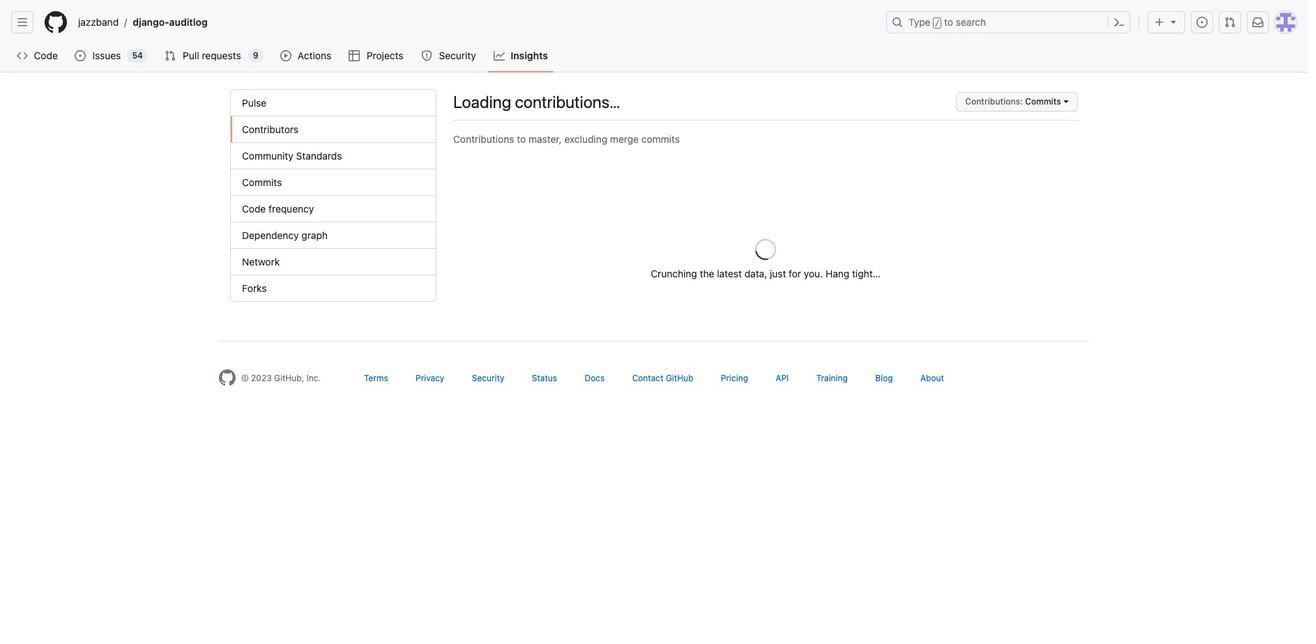 Task type: vqa. For each thing, say whether or not it's contained in the screenshot.
issue opened IMAGE to the right
yes



Task type: locate. For each thing, give the bounding box(es) containing it.
54
[[132, 50, 143, 61]]

projects
[[367, 50, 404, 61]]

1 horizontal spatial code
[[242, 203, 266, 215]]

1 vertical spatial security link
[[472, 373, 505, 384]]

shield image
[[421, 50, 432, 61]]

/ inside type / to search
[[935, 18, 940, 28]]

privacy
[[416, 373, 445, 384]]

frequency
[[269, 203, 314, 215]]

graph
[[302, 229, 328, 241]]

0 vertical spatial issue opened image
[[1197, 17, 1208, 28]]

list
[[73, 11, 878, 33]]

community standards link
[[231, 143, 436, 169]]

1 horizontal spatial issue opened image
[[1197, 17, 1208, 28]]

9
[[253, 50, 259, 61]]

code right code icon
[[34, 50, 58, 61]]

status link
[[532, 373, 557, 384]]

security link left graph icon
[[416, 45, 483, 66]]

contributions
[[453, 133, 514, 145]]

actions link
[[275, 45, 338, 66]]

command palette image
[[1114, 17, 1125, 28]]

code for code frequency
[[242, 203, 266, 215]]

type / to search
[[909, 16, 986, 28]]

1 vertical spatial to
[[517, 133, 526, 145]]

community
[[242, 150, 294, 162]]

latest
[[717, 268, 742, 280]]

security link
[[416, 45, 483, 66], [472, 373, 505, 384]]

training
[[817, 373, 848, 384]]

search
[[956, 16, 986, 28]]

issue opened image left "issues"
[[75, 50, 86, 61]]

/
[[124, 16, 127, 28], [935, 18, 940, 28]]

commits down community
[[242, 176, 282, 188]]

crunching
[[651, 268, 697, 280]]

commits right contributions:
[[1025, 96, 1061, 107]]

training link
[[817, 373, 848, 384]]

contact github link
[[632, 373, 694, 384]]

1 vertical spatial issue opened image
[[75, 50, 86, 61]]

contributions: commits
[[965, 96, 1061, 107]]

insights element
[[230, 89, 437, 302]]

docs
[[585, 373, 605, 384]]

0 vertical spatial code
[[34, 50, 58, 61]]

data,
[[745, 268, 767, 280]]

privacy link
[[416, 373, 445, 384]]

tight…
[[852, 268, 881, 280]]

for
[[789, 268, 801, 280]]

code
[[34, 50, 58, 61], [242, 203, 266, 215]]

to left search
[[944, 16, 954, 28]]

list containing jazzband
[[73, 11, 878, 33]]

0 vertical spatial security link
[[416, 45, 483, 66]]

0 horizontal spatial code
[[34, 50, 58, 61]]

issues
[[92, 50, 121, 61]]

code frequency link
[[231, 196, 436, 223]]

/ for type
[[935, 18, 940, 28]]

django-
[[133, 16, 169, 28]]

1 vertical spatial code
[[242, 203, 266, 215]]

/ right type
[[935, 18, 940, 28]]

security link left status link
[[472, 373, 505, 384]]

1 vertical spatial commits
[[242, 176, 282, 188]]

contact github
[[632, 373, 694, 384]]

forks
[[242, 282, 267, 294]]

security left status link
[[472, 373, 505, 384]]

inc.
[[306, 373, 321, 384]]

2023
[[251, 373, 272, 384]]

issue opened image
[[1197, 17, 1208, 28], [75, 50, 86, 61]]

security right shield icon
[[439, 50, 476, 61]]

jazzband / django-auditlog
[[78, 16, 208, 28]]

1 horizontal spatial commits
[[1025, 96, 1061, 107]]

loading
[[453, 92, 511, 112]]

/ inside "jazzband / django-auditlog"
[[124, 16, 127, 28]]

to left master,
[[517, 133, 526, 145]]

0 vertical spatial to
[[944, 16, 954, 28]]

terms
[[364, 373, 388, 384]]

jazzband
[[78, 16, 119, 28]]

code inside insights element
[[242, 203, 266, 215]]

play image
[[280, 50, 291, 61]]

/ for jazzband
[[124, 16, 127, 28]]

0 horizontal spatial issue opened image
[[75, 50, 86, 61]]

issue opened image for git pull request icon
[[1197, 17, 1208, 28]]

insights
[[511, 50, 548, 61]]

about link
[[921, 373, 944, 384]]

/ left django-
[[124, 16, 127, 28]]

© 2023 github, inc.
[[241, 373, 321, 384]]

github
[[666, 373, 694, 384]]

issue opened image left git pull request icon
[[1197, 17, 1208, 28]]

commits
[[1025, 96, 1061, 107], [242, 176, 282, 188]]

0 horizontal spatial /
[[124, 16, 127, 28]]

to
[[944, 16, 954, 28], [517, 133, 526, 145]]

security
[[439, 50, 476, 61], [472, 373, 505, 384]]

0 horizontal spatial commits
[[242, 176, 282, 188]]

dependency
[[242, 229, 299, 241]]

1 horizontal spatial /
[[935, 18, 940, 28]]

code up the dependency
[[242, 203, 266, 215]]

commits link
[[231, 169, 436, 196]]



Task type: describe. For each thing, give the bounding box(es) containing it.
homepage image
[[45, 11, 67, 33]]

1 vertical spatial security
[[472, 373, 505, 384]]

blog link
[[876, 373, 893, 384]]

contributors
[[242, 123, 299, 135]]

contact
[[632, 373, 664, 384]]

commits
[[642, 133, 680, 145]]

contributions to master, excluding merge commits
[[453, 133, 680, 145]]

dependency graph
[[242, 229, 328, 241]]

network link
[[231, 249, 436, 276]]

excluding
[[565, 133, 608, 145]]

crunching the latest data, just for you. hang tight…
[[651, 268, 881, 280]]

code link
[[11, 45, 64, 66]]

api
[[776, 373, 789, 384]]

©
[[241, 373, 249, 384]]

blog
[[876, 373, 893, 384]]

github,
[[274, 373, 304, 384]]

forks link
[[231, 276, 436, 301]]

homepage image
[[219, 370, 236, 386]]

insights link
[[488, 45, 554, 66]]

table image
[[349, 50, 360, 61]]

code for code
[[34, 50, 58, 61]]

actions
[[298, 50, 331, 61]]

pricing link
[[721, 373, 748, 384]]

terms link
[[364, 373, 388, 384]]

pull requests
[[183, 50, 241, 61]]

0 vertical spatial commits
[[1025, 96, 1061, 107]]

merge
[[610, 133, 639, 145]]

network
[[242, 256, 280, 268]]

status
[[532, 373, 557, 384]]

the
[[700, 268, 715, 280]]

pricing
[[721, 373, 748, 384]]

git pull request image
[[165, 50, 176, 61]]

contributions…
[[515, 92, 620, 112]]

about
[[921, 373, 944, 384]]

graph image
[[494, 50, 505, 61]]

community standards
[[242, 150, 342, 162]]

master,
[[529, 133, 562, 145]]

pulse
[[242, 97, 267, 109]]

pull
[[183, 50, 199, 61]]

type
[[909, 16, 931, 28]]

you.
[[804, 268, 823, 280]]

auditlog
[[169, 16, 208, 28]]

just
[[770, 268, 786, 280]]

0 vertical spatial security
[[439, 50, 476, 61]]

git pull request image
[[1225, 17, 1236, 28]]

api link
[[776, 373, 789, 384]]

0 horizontal spatial to
[[517, 133, 526, 145]]

projects link
[[343, 45, 410, 66]]

notifications image
[[1253, 17, 1264, 28]]

dependency graph link
[[231, 223, 436, 249]]

code image
[[17, 50, 28, 61]]

contributors link
[[231, 116, 436, 143]]

code frequency
[[242, 203, 314, 215]]

pulse link
[[231, 90, 436, 116]]

plus image
[[1154, 17, 1166, 28]]

django-auditlog link
[[127, 11, 213, 33]]

contributions:
[[965, 96, 1023, 107]]

jazzband link
[[73, 11, 124, 33]]

issue opened image for git pull request image
[[75, 50, 86, 61]]

standards
[[296, 150, 342, 162]]

requests
[[202, 50, 241, 61]]

commits inside commits link
[[242, 176, 282, 188]]

hang
[[826, 268, 850, 280]]

1 horizontal spatial to
[[944, 16, 954, 28]]

loading contributions…
[[453, 92, 620, 112]]

docs link
[[585, 373, 605, 384]]

triangle down image
[[1168, 16, 1179, 27]]



